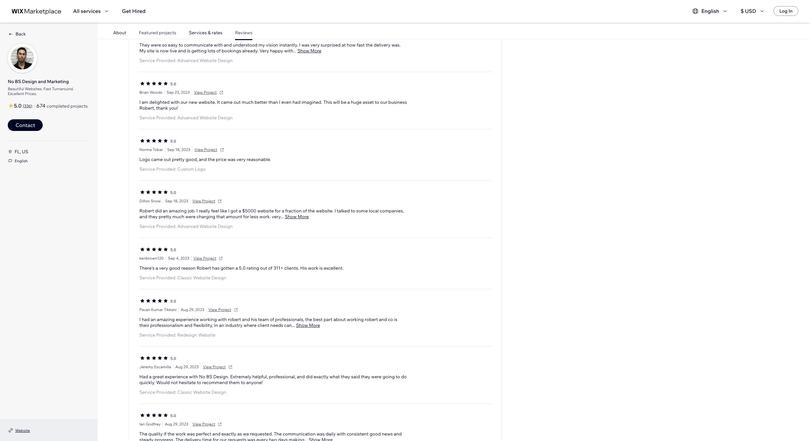 Task type: locate. For each thing, give the bounding box(es) containing it.
best
[[313, 316, 323, 322]]

view for dillon snow
[[192, 199, 201, 203]]

0 vertical spatial show
[[298, 48, 309, 54]]

5.0 for pavan kumar tikkani
[[170, 299, 176, 304]]

29, up progress.
[[173, 422, 178, 427]]

am
[[142, 99, 148, 105]]

service provided: advanced website design
[[139, 57, 233, 63], [139, 115, 233, 120], [139, 223, 233, 229]]

2 horizontal spatial an
[[219, 322, 224, 328]]

of right fraction
[[303, 208, 307, 214]]

view up flexibility,
[[208, 307, 217, 312]]

project
[[197, 33, 210, 38], [204, 90, 217, 95], [204, 147, 217, 152], [202, 199, 215, 203], [203, 256, 216, 261], [218, 307, 231, 312], [213, 365, 226, 369], [202, 422, 215, 427]]

oct
[[162, 33, 169, 38]]

0 horizontal spatial an
[[151, 316, 156, 322]]

classic for reason
[[177, 275, 192, 281]]

0 vertical spatial exactly
[[314, 374, 329, 380]]

all services
[[73, 8, 101, 14]]

logo down logo came out pretty good, and the price was very reasonable.
[[195, 166, 206, 172]]

service provided: advanced website design down you!
[[139, 115, 233, 120]]

to inside i am delighted with our new website.  it came out much better than i even had imagined.  this will be a huge asset to our business robert, thank you!
[[375, 99, 379, 105]]

the right fraction
[[308, 208, 315, 214]]

2 vertical spatial ...
[[292, 322, 296, 328]]

view project link up really
[[192, 198, 223, 204]]

1 vertical spatial exactly
[[221, 431, 236, 437]]

3 service provided: classic website design from the top
[[139, 389, 226, 395]]

0 vertical spatial came
[[221, 99, 233, 105]]

of inside they were so easy to communicate with and understood my vision instantly. i was very surprised at how fast the delivery was. my site is now live and is getting lots of bookings already. very happy with
[[216, 48, 221, 54]]

ian
[[139, 422, 145, 427]]

the
[[139, 431, 147, 437], [274, 431, 282, 437], [175, 437, 183, 441]]

show right can
[[296, 322, 308, 328]]

an inside robert did an amazing job.   i really feel like i got a $5000 website for a fraction of the website.  i talked to some local companies, and they pretty much were charging that amount for less work.  very
[[163, 208, 168, 214]]

2 vertical spatial advanced
[[177, 223, 199, 229]]

2023 for jeremy escamilla
[[190, 365, 199, 369]]

1 vertical spatial ...
[[281, 214, 285, 219]]

0 horizontal spatial delivery
[[184, 437, 201, 441]]

view project link for brian woods
[[194, 89, 224, 95]]

better
[[255, 99, 268, 105]]

sep 18, 2023 for custom
[[167, 147, 190, 152]]

6 option group from the top
[[139, 298, 168, 305]]

is right co
[[394, 316, 397, 322]]

1 service provided: advanced website design from the top
[[139, 57, 233, 63]]

option group up jeremy escamilla
[[139, 355, 168, 362]]

2 service from the top
[[139, 57, 155, 63]]

website. inside i am delighted with our new website.  it came out much better than i even had imagined.  this will be a huge asset to our business robert, thank you!
[[198, 99, 216, 105]]

advanced for to
[[177, 57, 199, 63]]

2 vertical spatial show more
[[296, 322, 320, 328]]

29, up flexibility,
[[189, 307, 194, 312]]

1 horizontal spatial projects
[[159, 30, 176, 36]]

robert left has
[[197, 265, 211, 271]]

8 provided: from the top
[[156, 389, 176, 395]]

services
[[189, 30, 207, 36]]

project for brian woods
[[204, 90, 217, 95]]

... left fraction
[[281, 214, 285, 219]]

the
[[366, 42, 373, 48], [208, 156, 215, 162], [308, 208, 315, 214], [305, 316, 312, 322], [168, 431, 175, 437]]

1 robert from the left
[[228, 316, 241, 322]]

experience up redesign at bottom
[[176, 316, 199, 322]]

excellent.
[[324, 265, 344, 271]]

provided: down would
[[156, 389, 176, 395]]

5.0 up 4,
[[170, 247, 176, 252]]

the inside the quality if the work was perfect and exactly as we requested. the communication was daily with consistent good news and steady progress. the delivery time for our requests was every two days making
[[168, 431, 175, 437]]

1 horizontal spatial the
[[175, 437, 183, 441]]

2 classic from the top
[[177, 275, 192, 281]]

view project link up has
[[193, 255, 224, 261]]

1 horizontal spatial came
[[221, 99, 233, 105]]

aug 29, 2023
[[181, 307, 204, 312], [175, 365, 199, 369], [165, 422, 188, 427]]

6 provided: from the top
[[156, 275, 176, 281]]

professionalism
[[150, 322, 183, 328]]

be
[[341, 99, 346, 105]]

0 horizontal spatial our
[[181, 99, 188, 105]]

redesign
[[177, 332, 197, 338]]

more for part
[[309, 322, 320, 328]]

very down kenbrown120
[[159, 265, 168, 271]]

0 horizontal spatial logo
[[139, 156, 150, 162]]

1 vertical spatial amazing
[[157, 316, 175, 322]]

to inside robert did an amazing job.   i really feel like i got a $5000 website for a fraction of the website.  i talked to some local companies, and they pretty much were charging that amount for less work.  very
[[351, 208, 355, 214]]

service for pavan kumar tikkani
[[139, 332, 155, 338]]

work.
[[259, 214, 271, 219]]

very right work.
[[272, 214, 281, 219]]

robert left co
[[365, 316, 378, 322]]

7 option group from the top
[[139, 355, 168, 362]]

option group for brian woods
[[139, 80, 168, 88]]

projects inside 674 completed projects
[[70, 103, 88, 109]]

bs left design. in the bottom left of the page
[[206, 374, 212, 380]]

service provided: redesign website
[[139, 332, 215, 338]]

our left requests
[[220, 437, 227, 441]]

in inside "i had an amazing experience working with robert and his team of professionals, the best part about working robert and co is their professionalism and flexibility,  in an industry where client needs can"
[[214, 322, 218, 328]]

fl,
[[15, 149, 21, 155]]

1 vertical spatial out
[[164, 156, 171, 162]]

option group up godfrey
[[139, 412, 168, 419]]

...
[[293, 48, 298, 54], [281, 214, 285, 219], [292, 322, 296, 328]]

0 vertical spatial in
[[789, 8, 793, 14]]

1 vertical spatial experience
[[165, 374, 188, 380]]

8 option group from the top
[[139, 412, 168, 419]]

hesitate
[[179, 380, 196, 385]]

english inside button
[[702, 8, 719, 14]]

design for oct 2, 2023
[[218, 57, 233, 63]]

1 vertical spatial show more button
[[285, 214, 309, 219]]

0 vertical spatial classic
[[177, 0, 192, 6]]

view project for kenbrown120
[[193, 256, 216, 261]]

view project up really
[[192, 199, 215, 203]]

they were so easy to communicate with and understood my vision instantly. i was very surprised at how fast the delivery was. my site is now live and is getting lots of bookings already. very happy with
[[139, 42, 401, 54]]

0 vertical spatial website.
[[198, 99, 216, 105]]

get hired link
[[122, 7, 146, 15]]

0 vertical spatial projects
[[159, 30, 176, 36]]

and right professional,
[[297, 374, 305, 380]]

a left fraction
[[282, 208, 284, 214]]

2 vertical spatial out
[[260, 265, 267, 271]]

option group for pavan kumar tikkani
[[139, 298, 168, 305]]

an for had
[[151, 316, 156, 322]]

service for norma tobar
[[139, 166, 155, 172]]

co
[[388, 316, 393, 322]]

$ usd button
[[741, 7, 766, 15]]

0 horizontal spatial in
[[214, 322, 218, 328]]

5.0 for ian godfrey
[[170, 413, 176, 418]]

quality
[[148, 431, 163, 437]]

3 service provided: advanced website design from the top
[[139, 223, 233, 229]]

2 option group from the top
[[139, 80, 168, 88]]

new
[[189, 99, 197, 105]]

$5000
[[242, 208, 256, 214]]

were left so
[[151, 42, 161, 48]]

1 vertical spatial sep 18, 2023
[[165, 199, 188, 203]]

logo down norma
[[139, 156, 150, 162]]

very left 'surprised'
[[311, 42, 320, 48]]

... for work.
[[281, 214, 285, 219]]

view for norma tobar
[[194, 147, 203, 152]]

pretty down snow
[[159, 214, 171, 219]]

5.0 up tikkani
[[170, 299, 176, 304]]

5 service from the top
[[139, 223, 155, 229]]

service for antonija t.
[[139, 57, 155, 63]]

view project for norma tobar
[[194, 147, 217, 152]]

and left co
[[379, 316, 387, 322]]

18, for advanced
[[173, 199, 178, 203]]

1 horizontal spatial in
[[789, 8, 793, 14]]

amazing inside robert did an amazing job.   i really feel like i got a $5000 website for a fraction of the website.  i talked to some local companies, and they pretty much were charging that amount for less work.  very
[[169, 208, 187, 214]]

robert did an amazing job.   i really feel like i got a $5000 website for a fraction of the website.  i talked to some local companies, and they pretty much were charging that amount for less work.  very
[[139, 208, 404, 219]]

going
[[383, 374, 395, 380]]

aug up if
[[165, 422, 172, 427]]

and inside no bs design and marketing beautiful websites. fast turnaround. excellent prices.
[[38, 79, 46, 84]]

1 horizontal spatial work
[[308, 265, 318, 271]]

4 option group from the top
[[139, 189, 168, 196]]

1 vertical spatial english
[[15, 158, 28, 163]]

sep left 4,
[[168, 256, 175, 261]]

0 vertical spatial service provided: classic website design
[[139, 0, 226, 6]]

our left new
[[181, 99, 188, 105]]

0 vertical spatial aug
[[181, 307, 188, 312]]

18, right snow
[[173, 199, 178, 203]]

at
[[342, 42, 346, 48]]

service provided: advanced website design for job.
[[139, 223, 233, 229]]

robert left where
[[228, 316, 241, 322]]

they down snow
[[148, 214, 158, 219]]

0 horizontal spatial robert
[[139, 208, 154, 214]]

experience inside "i had an amazing experience working with robert and his team of professionals, the best part about working robert and co is their professionalism and flexibility,  in an industry where client needs can"
[[176, 316, 199, 322]]

aug 29, 2023 up flexibility,
[[181, 307, 204, 312]]

good
[[169, 265, 180, 271], [370, 431, 381, 437]]

more
[[310, 48, 321, 54], [298, 214, 309, 219], [309, 322, 320, 328]]

no up beautiful
[[8, 79, 14, 84]]

1 vertical spatial projects
[[70, 103, 88, 109]]

easy
[[168, 42, 178, 48]]

1 horizontal spatial our
[[220, 437, 227, 441]]

2 horizontal spatial were
[[371, 374, 382, 380]]

0 vertical spatial sep 18, 2023
[[167, 147, 190, 152]]

show
[[298, 48, 309, 54], [285, 214, 297, 219], [296, 322, 308, 328]]

out inside i am delighted with our new website.  it came out much better than i even had imagined.  this will be a huge asset to our business robert, thank you!
[[234, 99, 241, 105]]

out right it
[[234, 99, 241, 105]]

was right instantly.
[[301, 42, 310, 48]]

8 service from the top
[[139, 389, 155, 395]]

1 horizontal spatial english
[[702, 8, 719, 14]]

674
[[36, 103, 45, 109]]

if
[[164, 431, 166, 437]]

2 robert from the left
[[365, 316, 378, 322]]

them
[[229, 380, 240, 385]]

1 horizontal spatial robert
[[365, 316, 378, 322]]

view for ian godfrey
[[193, 422, 201, 427]]

view project for ian godfrey
[[193, 422, 215, 427]]

2 advanced from the top
[[177, 115, 199, 120]]

to left some
[[351, 208, 355, 214]]

an left job. at the left top of the page
[[163, 208, 168, 214]]

3 advanced from the top
[[177, 223, 199, 229]]

2 vertical spatial classic
[[177, 389, 192, 395]]

to right easy
[[179, 42, 183, 48]]

3 option group from the top
[[139, 138, 168, 145]]

1 vertical spatial good
[[370, 431, 381, 437]]

project right sep 23, 2023
[[204, 90, 217, 95]]

design down has
[[211, 275, 226, 281]]

2023 for ian godfrey
[[179, 422, 188, 427]]

view for jeremy escamilla
[[203, 365, 212, 369]]

provided: down professionalism
[[156, 332, 176, 338]]

1 horizontal spatial did
[[306, 374, 313, 380]]

was.
[[392, 42, 401, 48]]

aug for classic
[[175, 365, 183, 369]]

design down recommend
[[211, 389, 226, 395]]

of inside "i had an amazing experience working with robert and his team of professionals, the best part about working robert and co is their professionalism and flexibility,  in an industry where client needs can"
[[270, 316, 274, 322]]

very inside robert did an amazing job.   i really feel like i got a $5000 website for a fraction of the website.  i talked to some local companies, and they pretty much were charging that amount for less work.  very
[[272, 214, 281, 219]]

delivery inside the quality if the work was perfect and exactly as we requested. the communication was daily with consistent good news and steady progress. the delivery time for our requests was every two days making
[[184, 437, 201, 441]]

were inside had a great experience with no bs design.  extremely helpful, professional,  and did exactly what they said they were going to do quickly.  would not hesitate to recommend them to anyone!
[[371, 374, 382, 380]]

view project link up design. in the bottom left of the page
[[203, 364, 233, 370]]

1 vertical spatial 29,
[[183, 365, 189, 369]]

what
[[330, 374, 340, 380]]

5 provided: from the top
[[156, 223, 176, 229]]

had
[[293, 99, 301, 105], [142, 316, 150, 322]]

website for kenbrown120
[[193, 275, 210, 281]]

service provided: classic website design for experience
[[139, 389, 226, 395]]

0 vertical spatial work
[[308, 265, 318, 271]]

option group for norma tobar
[[139, 138, 168, 145]]

with
[[214, 42, 223, 48], [284, 48, 293, 54], [171, 99, 180, 105], [218, 316, 227, 322], [189, 374, 198, 380], [337, 431, 346, 437]]

good inside the quality if the work was perfect and exactly as we requested. the communication was daily with consistent good news and steady progress. the delivery time for our requests was every two days making
[[370, 431, 381, 437]]

view project link for norma tobar
[[194, 147, 225, 153]]

days
[[278, 437, 288, 441]]

option group for kenbrown120
[[139, 246, 168, 253]]

view project up the perfect
[[193, 422, 215, 427]]

came right it
[[221, 99, 233, 105]]

service provided: advanced website design down job. at the left top of the page
[[139, 223, 233, 229]]

requested.
[[250, 431, 273, 437]]

had down the pavan
[[142, 316, 150, 322]]

advanced for job.
[[177, 223, 199, 229]]

design for aug 29, 2023
[[211, 389, 226, 395]]

1 advanced from the top
[[177, 57, 199, 63]]

0 vertical spatial advanced
[[177, 57, 199, 63]]

option group
[[139, 23, 168, 30], [139, 80, 168, 88], [139, 138, 168, 145], [139, 189, 168, 196], [139, 246, 168, 253], [139, 298, 168, 305], [139, 355, 168, 362], [139, 412, 168, 419]]

5.0 ( 336 )
[[14, 103, 32, 109]]

design up rates
[[211, 0, 226, 6]]

needs
[[270, 322, 283, 328]]

more for a
[[298, 214, 309, 219]]

1 provided: from the top
[[156, 0, 176, 6]]

5.0 for norma tobar
[[170, 139, 176, 144]]

the right requested.
[[274, 431, 282, 437]]

this
[[323, 99, 332, 105]]

1 option group from the top
[[139, 23, 168, 30]]

sep for very
[[168, 256, 175, 261]]

1 vertical spatial show more
[[285, 214, 309, 219]]

1 vertical spatial did
[[306, 374, 313, 380]]

delivery inside they were so easy to communicate with and understood my vision instantly. i was very surprised at how fast the delivery was. my site is now live and is getting lots of bookings already. very happy with
[[374, 42, 391, 48]]

1 vertical spatial no
[[199, 374, 205, 380]]

4 service from the top
[[139, 166, 155, 172]]

view up the perfect
[[193, 422, 201, 427]]

view project link for dillon snow
[[192, 198, 223, 204]]

0 horizontal spatial they
[[148, 214, 158, 219]]

amazing inside "i had an amazing experience working with robert and his team of professionals, the best part about working robert and co is their professionalism and flexibility,  in an industry where client needs can"
[[157, 316, 175, 322]]

1 horizontal spatial good
[[370, 431, 381, 437]]

our
[[181, 99, 188, 105], [380, 99, 387, 105], [220, 437, 227, 441]]

0 vertical spatial english
[[702, 8, 719, 14]]

3 provided: from the top
[[156, 115, 176, 120]]

2 vertical spatial more
[[309, 322, 320, 328]]

option group up snow
[[139, 189, 168, 196]]

2 vertical spatial show more button
[[296, 322, 320, 328]]

quickly.
[[139, 380, 155, 385]]

working right about
[[347, 316, 364, 322]]

provided: down now
[[156, 57, 176, 63]]

website for antonija t.
[[200, 57, 217, 63]]

of inside robert did an amazing job.   i really feel like i got a $5000 website for a fraction of the website.  i talked to some local companies, and they pretty much were charging that amount for less work.  very
[[303, 208, 307, 214]]

than
[[269, 99, 278, 105]]

1 horizontal spatial robert
[[197, 265, 211, 271]]

1 vertical spatial much
[[172, 214, 184, 219]]

1 horizontal spatial working
[[347, 316, 364, 322]]

service for jeremy escamilla
[[139, 389, 155, 395]]

show more for best
[[296, 322, 320, 328]]

3 classic from the top
[[177, 389, 192, 395]]

design for sep 18, 2023
[[218, 223, 233, 229]]

1 horizontal spatial they
[[341, 374, 350, 380]]

an
[[163, 208, 168, 214], [151, 316, 156, 322], [219, 322, 224, 328]]

1 horizontal spatial no
[[199, 374, 205, 380]]

0 horizontal spatial pretty
[[159, 214, 171, 219]]

show for for
[[285, 214, 297, 219]]

0 horizontal spatial bs
[[15, 79, 21, 84]]

much inside i am delighted with our new website.  it came out much better than i even had imagined.  this will be a huge asset to our business robert, thank you!
[[242, 99, 254, 105]]

with right daily
[[337, 431, 346, 437]]

0 vertical spatial were
[[151, 42, 161, 48]]

1 vertical spatial delivery
[[184, 437, 201, 441]]

and
[[224, 42, 232, 48], [178, 48, 186, 54], [38, 79, 46, 84], [199, 156, 207, 162], [139, 214, 147, 219], [242, 316, 250, 322], [379, 316, 387, 322], [184, 322, 192, 328], [297, 374, 305, 380], [212, 431, 220, 437], [394, 431, 402, 437]]

0 horizontal spatial exactly
[[221, 431, 236, 437]]

talked
[[337, 208, 350, 214]]

services & rates link
[[189, 30, 222, 36]]

1 horizontal spatial had
[[293, 99, 301, 105]]

oct 2, 2023
[[162, 33, 183, 38]]

an down the kumar
[[151, 316, 156, 322]]

view for kenbrown120
[[193, 256, 202, 261]]

pavan kumar tikkani
[[139, 307, 177, 312]]

and down dillon
[[139, 214, 147, 219]]

work inside the quality if the work was perfect and exactly as we requested. the communication was daily with consistent good news and steady progress. the delivery time for our requests was every two days making
[[176, 431, 186, 437]]

0 horizontal spatial were
[[151, 42, 161, 48]]

0 vertical spatial ...
[[293, 48, 298, 54]]

aug for redesign
[[181, 307, 188, 312]]

service down "their"
[[139, 332, 155, 338]]

0 vertical spatial good
[[169, 265, 180, 271]]

show more button for best
[[296, 322, 320, 328]]

view project link up the perfect
[[193, 421, 223, 427]]

336
[[24, 103, 31, 108]]

recommend
[[202, 380, 228, 385]]

were inside robert did an amazing job.   i really feel like i got a $5000 website for a fraction of the website.  i talked to some local companies, and they pretty much were charging that amount for less work.  very
[[185, 214, 196, 219]]

0 horizontal spatial no
[[8, 79, 14, 84]]

2 vertical spatial aug
[[165, 422, 172, 427]]

0 vertical spatial had
[[293, 99, 301, 105]]

... for with
[[293, 48, 298, 54]]

much inside robert did an amazing job.   i really feel like i got a $5000 website for a fraction of the website.  i talked to some local companies, and they pretty much were charging that amount for less work.  very
[[172, 214, 184, 219]]

0 vertical spatial no
[[8, 79, 14, 84]]

and up fast
[[38, 79, 46, 84]]

project up the perfect
[[202, 422, 215, 427]]

did inside robert did an amazing job.   i really feel like i got a $5000 website for a fraction of the website.  i talked to some local companies, and they pretty much were charging that amount for less work.  very
[[155, 208, 162, 214]]

website. inside robert did an amazing job.   i really feel like i got a $5000 website for a fraction of the website.  i talked to some local companies, and they pretty much were charging that amount for less work.  very
[[316, 208, 334, 214]]

option group for ian godfrey
[[139, 412, 168, 419]]

1 vertical spatial pretty
[[159, 214, 171, 219]]

every
[[256, 437, 268, 441]]

3 service from the top
[[139, 115, 155, 120]]

4 provided: from the top
[[156, 166, 176, 172]]

came down tobar
[[151, 156, 163, 162]]

jeremy
[[139, 365, 153, 369]]

view project link for pavan kumar tikkani
[[208, 307, 239, 313]]

delivery
[[374, 42, 391, 48], [184, 437, 201, 441]]

no right hesitate
[[199, 374, 205, 380]]

7 provided: from the top
[[156, 332, 176, 338]]

view project up has
[[193, 256, 216, 261]]

0 horizontal spatial had
[[142, 316, 150, 322]]

i had an amazing experience working with robert and his team of professionals, the best part about working robert and co is their professionalism and flexibility,  in an industry where client needs can
[[139, 316, 397, 328]]

bs inside had a great experience with no bs design.  extremely helpful, professional,  and did exactly what they said they were going to do quickly.  would not hesitate to recommend them to anyone!
[[206, 374, 212, 380]]

1 horizontal spatial were
[[185, 214, 196, 219]]

0 horizontal spatial working
[[200, 316, 217, 322]]

29,
[[189, 307, 194, 312], [183, 365, 189, 369], [173, 422, 178, 427]]

0 horizontal spatial robert
[[228, 316, 241, 322]]

about
[[333, 316, 346, 322]]

charging
[[197, 214, 215, 219]]

provided: for antonija t.
[[156, 57, 176, 63]]

service for brian woods
[[139, 115, 155, 120]]

working left the industry
[[200, 316, 217, 322]]

exactly inside had a great experience with no bs design.  extremely helpful, professional,  and did exactly what they said they were going to do quickly.  would not hesitate to recommend them to anyone!
[[314, 374, 329, 380]]

ian godfrey
[[139, 422, 161, 427]]

1 vertical spatial had
[[142, 316, 150, 322]]

view up communicate
[[187, 33, 196, 38]]

1 vertical spatial came
[[151, 156, 163, 162]]

2 provided: from the top
[[156, 57, 176, 63]]

service for kenbrown120
[[139, 275, 155, 281]]

and up redesign at bottom
[[184, 322, 192, 328]]

service up hired
[[139, 0, 155, 6]]

1 vertical spatial aug 29, 2023
[[175, 365, 199, 369]]

5 option group from the top
[[139, 246, 168, 253]]

sep for delighted
[[167, 90, 174, 95]]

5.0 up escamilla at left
[[170, 356, 176, 361]]

2023 for brian woods
[[181, 90, 190, 95]]

0 horizontal spatial work
[[176, 431, 186, 437]]

18, for custom
[[175, 147, 180, 152]]

for
[[275, 208, 281, 214], [243, 214, 249, 219], [213, 437, 219, 441]]

0 vertical spatial aug 29, 2023
[[181, 307, 204, 312]]

the inside "i had an amazing experience working with robert and his team of professionals, the best part about working robert and co is their professionalism and flexibility,  in an industry where client needs can"
[[305, 316, 312, 322]]

option group up woods
[[139, 80, 168, 88]]

view project link up communicate
[[187, 32, 218, 38]]

very inside they were so easy to communicate with and understood my vision instantly. i was very surprised at how fast the delivery was. my site is now live and is getting lots of bookings already. very happy with
[[311, 42, 320, 48]]

0 horizontal spatial much
[[172, 214, 184, 219]]

show for very
[[298, 48, 309, 54]]

you!
[[169, 105, 178, 111]]

design
[[211, 0, 226, 6], [218, 57, 233, 63], [22, 79, 37, 84], [218, 115, 233, 120], [218, 223, 233, 229], [211, 275, 226, 281], [211, 389, 226, 395]]

1 horizontal spatial exactly
[[314, 374, 329, 380]]

work
[[308, 265, 318, 271], [176, 431, 186, 437]]

good,
[[186, 156, 198, 162]]

robert inside robert did an amazing job.   i really feel like i got a $5000 website for a fraction of the website.  i talked to some local companies, and they pretty much were charging that amount for less work.  very
[[139, 208, 154, 214]]

i right instantly.
[[299, 42, 300, 48]]

design up websites.
[[22, 79, 37, 84]]

gotten
[[221, 265, 235, 271]]

7 service from the top
[[139, 332, 155, 338]]

6 service from the top
[[139, 275, 155, 281]]

service down the site
[[139, 57, 155, 63]]

were left going
[[371, 374, 382, 380]]

and inside robert did an amazing job.   i really feel like i got a $5000 website for a fraction of the website.  i talked to some local companies, and they pretty much were charging that amount for less work.  very
[[139, 214, 147, 219]]

design down "that"
[[218, 223, 233, 229]]

less
[[250, 214, 258, 219]]

a right there's
[[156, 265, 158, 271]]

option group up kenbrown120
[[139, 246, 168, 253]]

2 vertical spatial show
[[296, 322, 308, 328]]

show more button for very
[[298, 48, 321, 54]]

got
[[230, 208, 238, 214]]

0 vertical spatial 29,
[[189, 307, 194, 312]]

no bs design and marketing image
[[8, 44, 37, 72]]

project for pavan kumar tikkani
[[218, 307, 231, 312]]

1 vertical spatial in
[[214, 322, 218, 328]]

norma
[[139, 147, 152, 152]]

5.0 for jeremy escamilla
[[170, 356, 176, 361]]

sep for out
[[167, 147, 174, 152]]

view up recommend
[[203, 365, 212, 369]]

show more button for for
[[285, 214, 309, 219]]

work right if
[[176, 431, 186, 437]]

view for brian woods
[[194, 90, 203, 95]]

advanced
[[177, 57, 199, 63], [177, 115, 199, 120], [177, 223, 199, 229]]

1 vertical spatial work
[[176, 431, 186, 437]]

2023 for kenbrown120
[[180, 256, 189, 261]]

sep right tobar
[[167, 147, 174, 152]]

prices.
[[25, 91, 37, 96]]

29, for classic
[[183, 365, 189, 369]]

0 vertical spatial service provided: advanced website design
[[139, 57, 233, 63]]

5.0 left rating
[[239, 265, 246, 271]]

2 working from the left
[[347, 316, 364, 322]]

view
[[187, 33, 196, 38], [194, 90, 203, 95], [194, 147, 203, 152], [192, 199, 201, 203], [193, 256, 202, 261], [208, 307, 217, 312], [203, 365, 212, 369], [193, 422, 201, 427]]

5.0 for brian woods
[[170, 82, 176, 86]]

1 vertical spatial service provided: advanced website design
[[139, 115, 233, 120]]

show for best
[[296, 322, 308, 328]]

1 horizontal spatial bs
[[206, 374, 212, 380]]

1 horizontal spatial an
[[163, 208, 168, 214]]

1 service from the top
[[139, 0, 155, 6]]

news
[[382, 431, 393, 437]]

us
[[22, 149, 28, 155]]

the quality if the work was perfect and exactly as we requested. the communication was daily with consistent good news and steady progress. the delivery time for our requests was every two days making
[[139, 431, 402, 441]]

option group up the kumar
[[139, 298, 168, 305]]

18, right tobar
[[175, 147, 180, 152]]

pavan
[[139, 307, 150, 312]]

2 horizontal spatial the
[[274, 431, 282, 437]]

2 service provided: classic website design from the top
[[139, 275, 226, 281]]

... right needs at the left bottom
[[292, 322, 296, 328]]

2023 for antonija t.
[[174, 33, 183, 38]]

5.0 up the service provided: custom logo
[[170, 139, 176, 144]]

english button
[[692, 7, 729, 15]]

a inside i am delighted with our new website.  it came out much better than i even had imagined.  this will be a huge asset to our business robert, thank you!
[[347, 99, 350, 105]]

of right lots
[[216, 48, 221, 54]]

0 vertical spatial amazing
[[169, 208, 187, 214]]

0 vertical spatial did
[[155, 208, 162, 214]]

the inside robert did an amazing job.   i really feel like i got a $5000 website for a fraction of the website.  i talked to some local companies, and they pretty much were charging that amount for less work.  very
[[308, 208, 315, 214]]

2023 for norma tobar
[[181, 147, 190, 152]]

tikkani
[[164, 307, 177, 312]]

0 vertical spatial show more
[[298, 48, 321, 54]]

communication
[[283, 431, 316, 437]]

5.0 for kenbrown120
[[170, 247, 176, 252]]

1 vertical spatial logo
[[195, 166, 206, 172]]

some
[[356, 208, 368, 214]]

i down the pavan
[[139, 316, 141, 322]]

kumar
[[151, 307, 163, 312]]



Task type: vqa. For each thing, say whether or not it's contained in the screenshot.
the right PROJECTS
yes



Task type: describe. For each thing, give the bounding box(es) containing it.
and left understood in the top of the page
[[224, 42, 232, 48]]

my
[[259, 42, 265, 48]]

was left the every at the left bottom
[[247, 437, 255, 441]]

project for norma tobar
[[204, 147, 217, 152]]

view project for jeremy escamilla
[[203, 365, 226, 369]]

amount
[[226, 214, 242, 219]]

and right "live"
[[178, 48, 186, 54]]

sep 18, 2023 for advanced
[[165, 199, 188, 203]]

understood
[[233, 42, 257, 48]]

classic for with
[[177, 389, 192, 395]]

feel
[[211, 208, 219, 214]]

was right the price
[[228, 156, 236, 162]]

2 vertical spatial 29,
[[173, 422, 178, 427]]

will
[[333, 99, 340, 105]]

2,
[[170, 33, 173, 38]]

project for kenbrown120
[[203, 256, 216, 261]]

with inside had a great experience with no bs design.  extremely helpful, professional,  and did exactly what they said they were going to do quickly.  would not hesitate to recommend them to anyone!
[[189, 374, 198, 380]]

asset
[[363, 99, 374, 105]]

1 vertical spatial robert
[[197, 265, 211, 271]]

our inside the quality if the work was perfect and exactly as we requested. the communication was daily with consistent good news and steady progress. the delivery time for our requests was every two days making
[[220, 437, 227, 441]]

project for ian godfrey
[[202, 422, 215, 427]]

reasonable.
[[247, 156, 271, 162]]

surprised
[[321, 42, 341, 48]]

was left daily
[[317, 431, 325, 437]]

i left "talked"
[[335, 208, 336, 214]]

perfect
[[196, 431, 211, 437]]

5.0 up the oct 2, 2023
[[170, 24, 176, 29]]

design for sep 23, 2023
[[218, 115, 233, 120]]

more for surprised
[[310, 48, 321, 54]]

his
[[300, 265, 307, 271]]

provided: for dillon snow
[[156, 223, 176, 229]]

i right than
[[279, 99, 280, 105]]

in inside button
[[789, 8, 793, 14]]

to right the them
[[241, 380, 245, 385]]

project for jeremy escamilla
[[213, 365, 226, 369]]

with inside i am delighted with our new website.  it came out much better than i even had imagined.  this will be a huge asset to our business robert, thank you!
[[171, 99, 180, 105]]

business
[[388, 99, 407, 105]]

about link
[[113, 30, 126, 36]]

excellent
[[8, 91, 24, 96]]

aug 29, 2023 for classic
[[175, 365, 199, 369]]

show more for for
[[285, 214, 309, 219]]

featured projects link
[[139, 30, 176, 36]]

websites.
[[25, 86, 43, 91]]

communicate
[[184, 42, 213, 48]]

marketing
[[47, 79, 69, 84]]

imagined.
[[302, 99, 322, 105]]

amazing for experience
[[157, 316, 175, 322]]

were inside they were so easy to communicate with and understood my vision instantly. i was very surprised at how fast the delivery was. my site is now live and is getting lots of bookings already. very happy with
[[151, 42, 161, 48]]

aug 29, 2023 for redesign
[[181, 307, 204, 312]]

and right time
[[212, 431, 220, 437]]

design.
[[213, 374, 229, 380]]

project for antonija t.
[[197, 33, 210, 38]]

0 horizontal spatial english
[[15, 158, 28, 163]]

tobar
[[153, 147, 163, 152]]

thank
[[156, 105, 168, 111]]

all
[[73, 8, 79, 14]]

now
[[160, 48, 169, 54]]

featured
[[139, 30, 158, 36]]

2 horizontal spatial out
[[260, 265, 267, 271]]

with right happy
[[284, 48, 293, 54]]

provided: for brian woods
[[156, 115, 176, 120]]

woods
[[150, 90, 162, 95]]

did inside had a great experience with no bs design.  extremely helpful, professional,  and did exactly what they said they were going to do quickly.  would not hesitate to recommend them to anyone!
[[306, 374, 313, 380]]

show more for very
[[298, 48, 321, 54]]

view project for antonija t.
[[187, 33, 210, 38]]

provided: for jeremy escamilla
[[156, 389, 176, 395]]

great
[[153, 374, 164, 380]]

reviews
[[235, 30, 252, 36]]

has
[[212, 265, 220, 271]]

delighted
[[149, 99, 170, 105]]

rates
[[212, 30, 222, 36]]

can
[[284, 322, 292, 328]]

antonija t.
[[139, 33, 158, 38]]

option group for dillon snow
[[139, 189, 168, 196]]

project for dillon snow
[[202, 199, 215, 203]]

really
[[199, 208, 210, 214]]

0 vertical spatial logo
[[139, 156, 150, 162]]

with inside "i had an amazing experience working with robert and his team of professionals, the best part about working robert and co is their professionalism and flexibility,  in an industry where client needs can"
[[218, 316, 227, 322]]

back
[[16, 31, 26, 37]]

professionals,
[[275, 316, 304, 322]]

pretty inside robert did an amazing job.   i really feel like i got a $5000 website for a fraction of the website.  i talked to some local companies, and they pretty much were charging that amount for less work.  very
[[159, 214, 171, 219]]

2 service provided: advanced website design from the top
[[139, 115, 233, 120]]

to right hesitate
[[197, 380, 201, 385]]

1 classic from the top
[[177, 0, 192, 6]]

had inside "i had an amazing experience working with robert and his team of professionals, the best part about working robert and co is their professionalism and flexibility,  in an industry where client needs can"
[[142, 316, 150, 322]]

design inside no bs design and marketing beautiful websites. fast turnaround. excellent prices.
[[22, 79, 37, 84]]

i inside "i had an amazing experience working with robert and his team of professionals, the best part about working robert and co is their professionalism and flexibility,  in an industry where client needs can"
[[139, 316, 141, 322]]

a right the got
[[239, 208, 241, 214]]

for inside the quality if the work was perfect and exactly as we requested. the communication was daily with consistent good news and steady progress. the delivery time for our requests was every two days making
[[213, 437, 219, 441]]

about
[[113, 30, 126, 36]]

was left the perfect
[[187, 431, 195, 437]]

snow
[[151, 199, 161, 203]]

of left 311+
[[268, 265, 272, 271]]

674 completed projects
[[36, 103, 88, 109]]

view project for pavan kumar tikkani
[[208, 307, 231, 312]]

team
[[258, 316, 269, 322]]

website for brian woods
[[200, 115, 217, 120]]

the inside they were so easy to communicate with and understood my vision instantly. i was very surprised at how fast the delivery was. my site is now live and is getting lots of bookings already. very happy with
[[366, 42, 373, 48]]

contact button
[[8, 119, 43, 131]]

professional,
[[269, 374, 296, 380]]

local
[[369, 208, 379, 214]]

website for pavan kumar tikkani
[[198, 332, 215, 338]]

5.0 left the '(' at the left top of the page
[[14, 103, 22, 109]]

view project for dillon snow
[[192, 199, 215, 203]]

is right the site
[[156, 48, 159, 54]]

job.
[[188, 208, 195, 214]]

i right job. at the left top of the page
[[196, 208, 198, 214]]

1 horizontal spatial pretty
[[172, 156, 185, 162]]

i right like
[[228, 208, 229, 214]]

29, for redesign
[[189, 307, 194, 312]]

all services button
[[73, 7, 110, 15]]

view project link for antonija t.
[[187, 32, 218, 38]]

that
[[216, 214, 225, 219]]

and inside had a great experience with no bs design.  extremely helpful, professional,  and did exactly what they said they were going to do quickly.  would not hesitate to recommend them to anyone!
[[297, 374, 305, 380]]

custom
[[177, 166, 194, 172]]

as
[[237, 431, 242, 437]]

4,
[[176, 256, 179, 261]]

my
[[139, 48, 146, 54]]

and right news
[[394, 431, 402, 437]]

helpful,
[[252, 374, 268, 380]]

is left getting
[[187, 48, 190, 54]]

experience inside had a great experience with no bs design.  extremely helpful, professional,  and did exactly what they said they were going to do quickly.  would not hesitate to recommend them to anyone!
[[165, 374, 188, 380]]

2023 for dillon snow
[[179, 199, 188, 203]]

came inside i am delighted with our new website.  it came out much better than i even had imagined.  this will be a huge asset to our business robert, thank you!
[[221, 99, 233, 105]]

exactly inside the quality if the work was perfect and exactly as we requested. the communication was daily with consistent good news and steady progress. the delivery time for our requests was every two days making
[[221, 431, 236, 437]]

i inside they were so easy to communicate with and understood my vision instantly. i was very surprised at how fast the delivery was. my site is now live and is getting lots of bookings already. very happy with
[[299, 42, 300, 48]]

2 horizontal spatial for
[[275, 208, 281, 214]]

view project link for ian godfrey
[[193, 421, 223, 427]]

sep 23, 2023
[[167, 90, 190, 95]]

they inside robert did an amazing job.   i really feel like i got a $5000 website for a fraction of the website.  i talked to some local companies, and they pretty much were charging that amount for less work.  very
[[148, 214, 158, 219]]

is inside "i had an amazing experience working with robert and his team of professionals, the best part about working robert and co is their professionalism and flexibility,  in an industry where client needs can"
[[394, 316, 397, 322]]

to left do
[[396, 374, 400, 380]]

service for dillon snow
[[139, 223, 155, 229]]

website for jeremy escamilla
[[193, 389, 210, 395]]

we
[[243, 431, 249, 437]]

view for antonija t.
[[187, 33, 196, 38]]

with down rates
[[214, 42, 223, 48]]

live
[[170, 48, 177, 54]]

provided: for kenbrown120
[[156, 275, 176, 281]]

a right gotten
[[236, 265, 238, 271]]

hired
[[132, 8, 146, 14]]

no inside had a great experience with no bs design.  extremely helpful, professional,  and did exactly what they said they were going to do quickly.  would not hesitate to recommend them to anyone!
[[199, 374, 205, 380]]

had inside i am delighted with our new website.  it came out much better than i even had imagined.  this will be a huge asset to our business robert, thank you!
[[293, 99, 301, 105]]

with inside the quality if the work was perfect and exactly as we requested. the communication was daily with consistent good news and steady progress. the delivery time for our requests was every two days making
[[337, 431, 346, 437]]

service provided: advanced website design for to
[[139, 57, 233, 63]]

(
[[23, 103, 24, 108]]

view project for brian woods
[[194, 90, 217, 95]]

steady
[[139, 437, 154, 441]]

website for dillon snow
[[200, 223, 217, 229]]

design for sep 4, 2023
[[211, 275, 226, 281]]

option group for antonija t.
[[139, 23, 168, 30]]

vision
[[266, 42, 278, 48]]

consistent
[[347, 431, 369, 437]]

view project link for kenbrown120
[[193, 255, 224, 261]]

rating
[[247, 265, 259, 271]]

1 horizontal spatial logo
[[195, 166, 206, 172]]

1 service provided: classic website design from the top
[[139, 0, 226, 6]]

5.0 for dillon snow
[[170, 190, 176, 195]]

extremely
[[230, 374, 251, 380]]

0 horizontal spatial the
[[139, 431, 147, 437]]

part
[[324, 316, 332, 322]]

1 working from the left
[[200, 316, 217, 322]]

the left the price
[[208, 156, 215, 162]]

provided: for norma tobar
[[156, 166, 176, 172]]

is left excellent.
[[319, 265, 323, 271]]

0 horizontal spatial good
[[169, 265, 180, 271]]

an for did
[[163, 208, 168, 214]]

i left am
[[139, 99, 141, 105]]

no inside no bs design and marketing beautiful websites. fast turnaround. excellent prices.
[[8, 79, 14, 84]]

where
[[244, 322, 257, 328]]

sep right snow
[[165, 199, 172, 203]]

1 horizontal spatial for
[[243, 214, 249, 219]]

their
[[139, 322, 149, 328]]

2023 for pavan kumar tikkani
[[195, 307, 204, 312]]

requests
[[228, 437, 246, 441]]

like
[[220, 208, 227, 214]]

2 horizontal spatial our
[[380, 99, 387, 105]]

how
[[347, 42, 356, 48]]

amazing for job.
[[169, 208, 187, 214]]

2 vertical spatial aug 29, 2023
[[165, 422, 188, 427]]

lots
[[208, 48, 215, 54]]

2 horizontal spatial they
[[361, 374, 370, 380]]

to inside they were so easy to communicate with and understood my vision instantly. i was very surprised at how fast the delivery was. my site is now live and is getting lots of bookings already. very happy with
[[179, 42, 183, 48]]

brian
[[139, 90, 149, 95]]

there's a very good reason robert has gotten a 5.0 rating out of 311+ clients. his work is excellent.
[[139, 265, 344, 271]]

bs inside no bs design and marketing beautiful websites. fast turnaround. excellent prices.
[[15, 79, 21, 84]]

even
[[281, 99, 292, 105]]

there's
[[139, 265, 155, 271]]

website link
[[15, 428, 30, 433]]

a inside had a great experience with no bs design.  extremely helpful, professional,  and did exactly what they said they were going to do quickly.  would not hesitate to recommend them to anyone!
[[149, 374, 152, 380]]

view project link for jeremy escamilla
[[203, 364, 233, 370]]

dillon
[[139, 199, 150, 203]]

contact
[[16, 122, 35, 128]]

0 horizontal spatial out
[[164, 156, 171, 162]]

was inside they were so easy to communicate with and understood my vision instantly. i was very surprised at how fast the delivery was. my site is now live and is getting lots of bookings already. very happy with
[[301, 42, 310, 48]]

completed
[[47, 103, 69, 109]]

option group for jeremy escamilla
[[139, 355, 168, 362]]

turnaround.
[[52, 86, 74, 91]]

$
[[741, 8, 744, 14]]

very left reasonable.
[[237, 156, 246, 162]]

and left his
[[242, 316, 250, 322]]

would
[[156, 380, 170, 385]]

and right good,
[[199, 156, 207, 162]]

view for pavan kumar tikkani
[[208, 307, 217, 312]]

provided: for pavan kumar tikkani
[[156, 332, 176, 338]]



